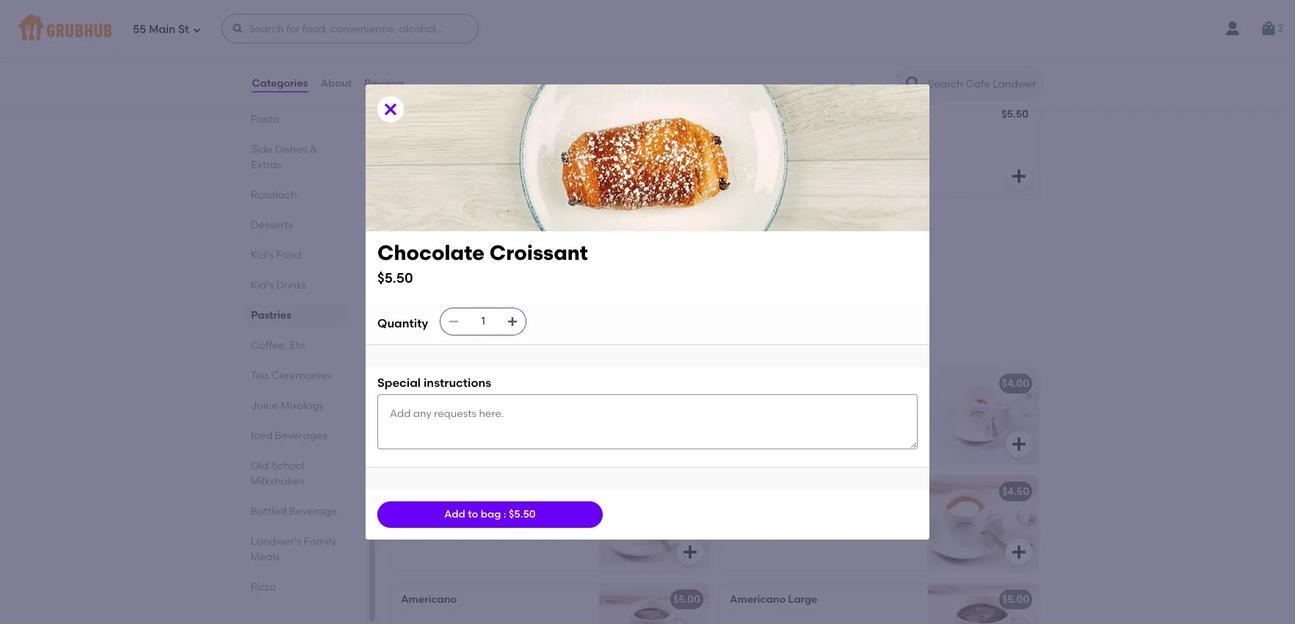 Task type: vqa. For each thing, say whether or not it's contained in the screenshot.
'Americano' corresponding to Americano Large
yes



Task type: describe. For each thing, give the bounding box(es) containing it.
etc inside tab
[[290, 339, 306, 352]]

tea ceremonies
[[251, 369, 332, 382]]

mixology
[[281, 399, 325, 412]]

landwer's
[[251, 535, 302, 548]]

about
[[321, 77, 352, 89]]

categories
[[252, 77, 308, 89]]

old school milkshakes tab
[[251, 458, 343, 489]]

bottled beverage tab
[[251, 504, 343, 519]]

categories button
[[251, 57, 309, 110]]

large
[[788, 593, 818, 606]]

butter croissant image
[[599, 100, 709, 195]]

quantity
[[377, 317, 428, 331]]

americano large image
[[928, 584, 1038, 624]]

juice mixology
[[251, 399, 325, 412]]

1 horizontal spatial etc
[[450, 333, 475, 352]]

special
[[377, 376, 421, 390]]

chocolate for chocolate croissant
[[401, 217, 454, 230]]

ceremonies
[[272, 369, 332, 382]]

coffee, inside tab
[[251, 339, 287, 352]]

Input item quantity number field
[[467, 308, 499, 335]]

$4.50
[[1002, 485, 1029, 498]]

beverage
[[290, 505, 337, 518]]

espresso single image
[[599, 368, 709, 463]]

double
[[787, 485, 823, 498]]

pizza tab
[[251, 579, 343, 595]]

americano for americano large
[[730, 593, 786, 606]]

family
[[304, 535, 337, 548]]

$5.00 for americano
[[673, 593, 700, 606]]

Special instructions text field
[[377, 395, 918, 449]]

old school milkshakes
[[251, 460, 305, 488]]

macchiato double
[[730, 485, 823, 498]]

1 horizontal spatial coffee, etc
[[389, 333, 475, 352]]

desserts
[[251, 219, 293, 231]]

$4.00 button
[[721, 368, 1038, 463]]

espresso single button
[[392, 368, 709, 463]]

single for espresso single
[[448, 377, 479, 390]]

$3.75
[[675, 485, 700, 498]]

butter croissant
[[401, 109, 483, 122]]

old
[[251, 460, 269, 472]]

espresso double image
[[928, 368, 1038, 463]]

bottled beverage
[[251, 505, 337, 518]]

about button
[[320, 57, 352, 110]]

kid's for kid's food
[[251, 249, 274, 261]]

beverages
[[275, 430, 328, 442]]

iced
[[251, 430, 273, 442]]

meals
[[251, 551, 280, 563]]

pasta
[[251, 113, 280, 126]]

chocolate croissant image
[[599, 208, 709, 303]]

butter
[[401, 109, 432, 122]]

reviews button
[[363, 57, 406, 110]]

pasta tab
[[251, 112, 343, 127]]

americano image
[[599, 584, 709, 624]]

rosalach tab
[[251, 187, 343, 203]]

tea ceremonies tab
[[251, 368, 343, 383]]

juice
[[251, 399, 279, 412]]

svg image inside 2 button
[[1260, 20, 1278, 37]]

instructions
[[424, 376, 491, 390]]

2
[[1278, 22, 1283, 34]]

&
[[310, 143, 318, 156]]

iced beverages
[[251, 430, 328, 442]]

single for macchiato single
[[458, 485, 489, 498]]

55
[[133, 22, 146, 36]]

1 horizontal spatial pastries
[[389, 65, 452, 84]]

$5.50 inside chocolate croissant $5.50
[[377, 269, 413, 286]]

tea
[[251, 369, 269, 382]]

chocolate for chocolate croissant $5.50
[[377, 240, 485, 265]]

kid's drinks tab
[[251, 278, 343, 293]]

coffee, etc tab
[[251, 338, 343, 353]]

1 horizontal spatial svg image
[[681, 435, 699, 453]]



Task type: locate. For each thing, give the bounding box(es) containing it.
1 horizontal spatial coffee,
[[389, 333, 446, 352]]

2 button
[[1260, 15, 1283, 42]]

iced beverages tab
[[251, 428, 343, 443]]

2 macchiato from the left
[[730, 485, 784, 498]]

kid's left drinks
[[251, 279, 274, 291]]

croissant for chocolate croissant $5.50
[[490, 240, 588, 265]]

$5.50
[[1002, 108, 1029, 120], [673, 217, 700, 230], [377, 269, 413, 286], [509, 508, 536, 520]]

extras
[[251, 159, 282, 171]]

coffee, up tea
[[251, 339, 287, 352]]

svg image
[[1260, 20, 1278, 37], [232, 23, 243, 35], [192, 25, 201, 34], [382, 101, 399, 118], [681, 167, 699, 185], [507, 316, 519, 327], [1010, 435, 1028, 453], [681, 543, 699, 561], [1010, 543, 1028, 561]]

1 vertical spatial svg image
[[448, 316, 460, 327]]

croissant for chocolate croissant
[[457, 217, 505, 230]]

st
[[178, 22, 189, 36]]

americano for americano
[[401, 593, 457, 606]]

kid's
[[251, 249, 274, 261], [251, 279, 274, 291]]

croissant inside chocolate croissant $5.50
[[490, 240, 588, 265]]

55 main st
[[133, 22, 189, 36]]

coffee, etc up tea ceremonies in the left of the page
[[251, 339, 306, 352]]

kid's food tab
[[251, 247, 343, 263]]

landwer's family meals tab
[[251, 534, 343, 565]]

1 vertical spatial pastries
[[251, 309, 291, 322]]

2 kid's from the top
[[251, 279, 274, 291]]

croissant for butter croissant
[[435, 109, 483, 122]]

school
[[271, 460, 305, 472]]

almond
[[730, 109, 769, 122]]

1 macchiato from the left
[[401, 485, 456, 498]]

single
[[448, 377, 479, 390], [458, 485, 489, 498]]

dishes
[[275, 143, 307, 156]]

0 horizontal spatial svg image
[[448, 316, 460, 327]]

landwer's family meals
[[251, 535, 337, 563]]

pastries tab
[[251, 308, 343, 323]]

reviews
[[364, 77, 405, 89]]

Search Cafe Landwer search field
[[927, 77, 1039, 91]]

svg image
[[1010, 167, 1028, 185], [448, 316, 460, 327], [681, 435, 699, 453]]

kid's inside "tab"
[[251, 279, 274, 291]]

macchiato double image
[[928, 476, 1038, 571]]

0 horizontal spatial macchiato
[[401, 485, 456, 498]]

chocolate down the chocolate croissant
[[377, 240, 485, 265]]

to
[[468, 508, 478, 520]]

0 horizontal spatial americano
[[401, 593, 457, 606]]

1 horizontal spatial macchiato
[[730, 485, 784, 498]]

etc up tea ceremonies tab
[[290, 339, 306, 352]]

kid's left 'food'
[[251, 249, 274, 261]]

kid's drinks
[[251, 279, 307, 291]]

add
[[444, 508, 465, 520]]

side
[[251, 143, 273, 156]]

single up to
[[458, 485, 489, 498]]

0 horizontal spatial coffee,
[[251, 339, 287, 352]]

food
[[277, 249, 302, 261]]

pastries down kid's drinks
[[251, 309, 291, 322]]

espresso
[[401, 377, 445, 390]]

coffee, etc
[[389, 333, 475, 352], [251, 339, 306, 352]]

americano
[[401, 593, 457, 606], [730, 593, 786, 606]]

coffee, down quantity
[[389, 333, 446, 352]]

1 horizontal spatial americano
[[730, 593, 786, 606]]

americano large
[[730, 593, 818, 606]]

chocolate
[[401, 217, 454, 230], [377, 240, 485, 265]]

0 vertical spatial chocolate
[[401, 217, 454, 230]]

chocolate inside chocolate croissant $5.50
[[377, 240, 485, 265]]

croissant
[[435, 109, 483, 122], [772, 109, 820, 122], [457, 217, 505, 230], [490, 240, 588, 265]]

coffee,
[[389, 333, 446, 352], [251, 339, 287, 352]]

chocolate up chocolate croissant $5.50
[[401, 217, 454, 230]]

1 vertical spatial chocolate
[[377, 240, 485, 265]]

side dishes & extras tab
[[251, 142, 343, 173]]

rosalach
[[251, 189, 297, 201]]

1 kid's from the top
[[251, 249, 274, 261]]

bag
[[481, 508, 501, 520]]

add to bag : $5.50
[[444, 508, 536, 520]]

side dishes & extras
[[251, 143, 318, 171]]

2 vertical spatial svg image
[[681, 435, 699, 453]]

0 vertical spatial svg image
[[1010, 167, 1028, 185]]

single right espresso
[[448, 377, 479, 390]]

espresso single
[[401, 377, 479, 390]]

main navigation navigation
[[0, 0, 1295, 57]]

1 vertical spatial single
[[458, 485, 489, 498]]

0 horizontal spatial etc
[[290, 339, 306, 352]]

pastries inside tab
[[251, 309, 291, 322]]

2 americano from the left
[[730, 593, 786, 606]]

0 vertical spatial single
[[448, 377, 479, 390]]

search icon image
[[905, 75, 922, 93]]

$4.00
[[1002, 377, 1029, 390]]

milkshakes
[[251, 475, 304, 488]]

0 horizontal spatial coffee, etc
[[251, 339, 306, 352]]

macchiato for macchiato single
[[401, 485, 456, 498]]

kid's food
[[251, 249, 302, 261]]

bottled
[[251, 505, 287, 518]]

pastries up butter
[[389, 65, 452, 84]]

1 americano from the left
[[401, 593, 457, 606]]

drinks
[[277, 279, 307, 291]]

0 vertical spatial pastries
[[389, 65, 452, 84]]

etc
[[450, 333, 475, 352], [290, 339, 306, 352]]

pizza
[[251, 581, 276, 593]]

macchiato single
[[401, 485, 489, 498]]

macchiato for macchiato double
[[730, 485, 784, 498]]

etc up instructions
[[450, 333, 475, 352]]

croissant for almond croissant
[[772, 109, 820, 122]]

$5.00 for americano large
[[1002, 593, 1029, 606]]

kid's inside tab
[[251, 249, 274, 261]]

0 vertical spatial kid's
[[251, 249, 274, 261]]

macchiato
[[401, 485, 456, 498], [730, 485, 784, 498]]

coffee, etc inside tab
[[251, 339, 306, 352]]

pastries
[[389, 65, 452, 84], [251, 309, 291, 322]]

macchiato up add
[[401, 485, 456, 498]]

kid's for kid's drinks
[[251, 279, 274, 291]]

$5.00
[[673, 109, 700, 122], [673, 593, 700, 606], [1002, 593, 1029, 606]]

special instructions
[[377, 376, 491, 390]]

almond croissant
[[730, 109, 820, 122]]

macchiato single image
[[599, 476, 709, 571]]

main
[[149, 22, 176, 36]]

macchiato left double in the right bottom of the page
[[730, 485, 784, 498]]

chocolate croissant
[[401, 217, 505, 230]]

desserts tab
[[251, 217, 343, 233]]

1 vertical spatial kid's
[[251, 279, 274, 291]]

coffee, etc down quantity
[[389, 333, 475, 352]]

juice mixology tab
[[251, 398, 343, 413]]

single inside button
[[448, 377, 479, 390]]

:
[[504, 508, 506, 520]]

2 horizontal spatial svg image
[[1010, 167, 1028, 185]]

0 horizontal spatial pastries
[[251, 309, 291, 322]]

chocolate croissant $5.50
[[377, 240, 588, 286]]



